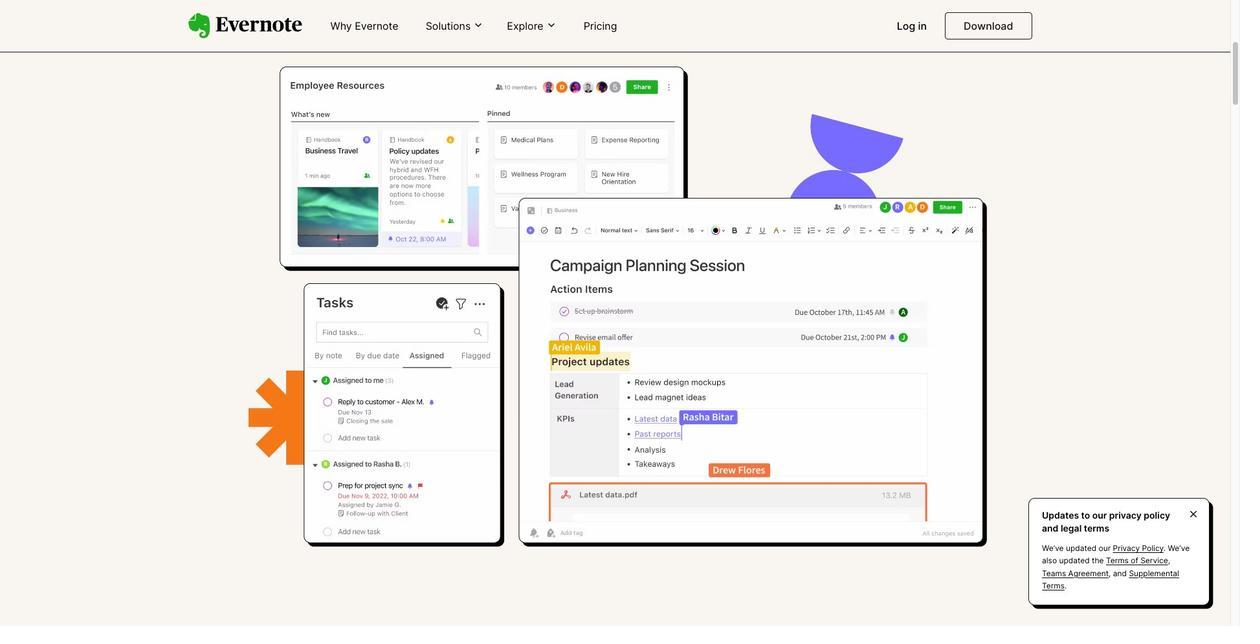 Task type: describe. For each thing, give the bounding box(es) containing it.
pricing link
[[576, 14, 625, 39]]

the
[[1092, 556, 1104, 566]]

privacy policy link
[[1113, 544, 1164, 554]]

to
[[1082, 510, 1090, 521]]

we've updated our privacy policy
[[1042, 544, 1164, 554]]

. we've also updated the
[[1042, 544, 1190, 566]]

policy
[[1142, 544, 1164, 554]]

0 vertical spatial updated
[[1066, 544, 1097, 554]]

updates
[[1042, 510, 1079, 521]]

pricing
[[584, 19, 617, 32]]

why
[[330, 19, 352, 32]]

0 vertical spatial ,
[[1168, 556, 1171, 566]]

download
[[964, 19, 1014, 32]]

agreement
[[1069, 569, 1109, 579]]

privacy
[[1110, 510, 1142, 521]]

we've inside . we've also updated the
[[1168, 544, 1190, 554]]

terms inside terms of service , teams agreement , and
[[1106, 556, 1129, 566]]

legal
[[1061, 523, 1082, 534]]



Task type: locate. For each thing, give the bounding box(es) containing it.
updated up the
[[1066, 544, 1097, 554]]

0 horizontal spatial ,
[[1109, 569, 1111, 579]]

terms down teams
[[1042, 581, 1065, 591]]

0 horizontal spatial we've
[[1042, 544, 1064, 554]]

solutions button
[[422, 19, 488, 33]]

1 we've from the left
[[1042, 544, 1064, 554]]

evernote logo image
[[188, 13, 302, 39]]

1 vertical spatial our
[[1099, 544, 1111, 554]]

our inside "updates to our privacy policy and legal terms"
[[1093, 510, 1107, 521]]

supplemental
[[1129, 569, 1180, 579]]

we've right policy
[[1168, 544, 1190, 554]]

1 horizontal spatial .
[[1164, 544, 1166, 554]]

in
[[918, 19, 927, 32]]

solutions
[[426, 19, 471, 32]]

and
[[1042, 523, 1059, 534], [1113, 569, 1127, 579]]

policy
[[1144, 510, 1171, 521]]

, up 'supplemental'
[[1168, 556, 1171, 566]]

1 horizontal spatial we've
[[1168, 544, 1190, 554]]

1 vertical spatial updated
[[1059, 556, 1090, 566]]

our up the
[[1099, 544, 1111, 554]]

collaboration hero screen image
[[188, 66, 1043, 550]]

explore button
[[503, 19, 560, 33]]

0 horizontal spatial and
[[1042, 523, 1059, 534]]

terms
[[1084, 523, 1110, 534]]

why evernote link
[[323, 14, 406, 39]]

our
[[1093, 510, 1107, 521], [1099, 544, 1111, 554]]

teams agreement link
[[1042, 569, 1109, 579]]

we've up also
[[1042, 544, 1064, 554]]

supplemental terms link
[[1042, 569, 1180, 591]]

updated inside . we've also updated the
[[1059, 556, 1090, 566]]

our up terms
[[1093, 510, 1107, 521]]

updated up teams agreement link
[[1059, 556, 1090, 566]]

terms of service , teams agreement , and
[[1042, 556, 1171, 579]]

log in link
[[889, 14, 935, 39]]

terms inside supplemental terms
[[1042, 581, 1065, 591]]

. for . we've also updated the
[[1164, 544, 1166, 554]]

privacy
[[1113, 544, 1140, 554]]

and inside "updates to our privacy policy and legal terms"
[[1042, 523, 1059, 534]]

1 horizontal spatial and
[[1113, 569, 1127, 579]]

we've
[[1042, 544, 1064, 554], [1168, 544, 1190, 554]]

. up service
[[1164, 544, 1166, 554]]

1 vertical spatial ,
[[1109, 569, 1111, 579]]

and down updates
[[1042, 523, 1059, 534]]

2 we've from the left
[[1168, 544, 1190, 554]]

service
[[1141, 556, 1168, 566]]

, down . we've also updated the
[[1109, 569, 1111, 579]]

why evernote
[[330, 19, 399, 32]]

0 horizontal spatial terms
[[1042, 581, 1065, 591]]

of
[[1131, 556, 1139, 566]]

our for privacy
[[1093, 510, 1107, 521]]

1 vertical spatial terms
[[1042, 581, 1065, 591]]

0 vertical spatial terms
[[1106, 556, 1129, 566]]

explore
[[507, 19, 544, 32]]

terms of service link
[[1106, 556, 1168, 566]]

. inside . we've also updated the
[[1164, 544, 1166, 554]]

1 horizontal spatial ,
[[1168, 556, 1171, 566]]

. for .
[[1065, 581, 1067, 591]]

updates to our privacy policy and legal terms
[[1042, 510, 1171, 534]]

0 vertical spatial our
[[1093, 510, 1107, 521]]

0 vertical spatial and
[[1042, 523, 1059, 534]]

1 vertical spatial .
[[1065, 581, 1067, 591]]

. down teams agreement link
[[1065, 581, 1067, 591]]

evernote
[[355, 19, 399, 32]]

,
[[1168, 556, 1171, 566], [1109, 569, 1111, 579]]

and down . we've also updated the
[[1113, 569, 1127, 579]]

updated
[[1066, 544, 1097, 554], [1059, 556, 1090, 566]]

also
[[1042, 556, 1057, 566]]

and inside terms of service , teams agreement , and
[[1113, 569, 1127, 579]]

terms down privacy
[[1106, 556, 1129, 566]]

1 horizontal spatial terms
[[1106, 556, 1129, 566]]

0 horizontal spatial .
[[1065, 581, 1067, 591]]

teams
[[1042, 569, 1066, 579]]

1 vertical spatial and
[[1113, 569, 1127, 579]]

download link
[[945, 12, 1032, 39]]

log
[[897, 19, 916, 32]]

0 vertical spatial .
[[1164, 544, 1166, 554]]

terms
[[1106, 556, 1129, 566], [1042, 581, 1065, 591]]

supplemental terms
[[1042, 569, 1180, 591]]

log in
[[897, 19, 927, 32]]

our for privacy
[[1099, 544, 1111, 554]]

.
[[1164, 544, 1166, 554], [1065, 581, 1067, 591]]



Task type: vqa. For each thing, say whether or not it's contained in the screenshot.
Powerful,
no



